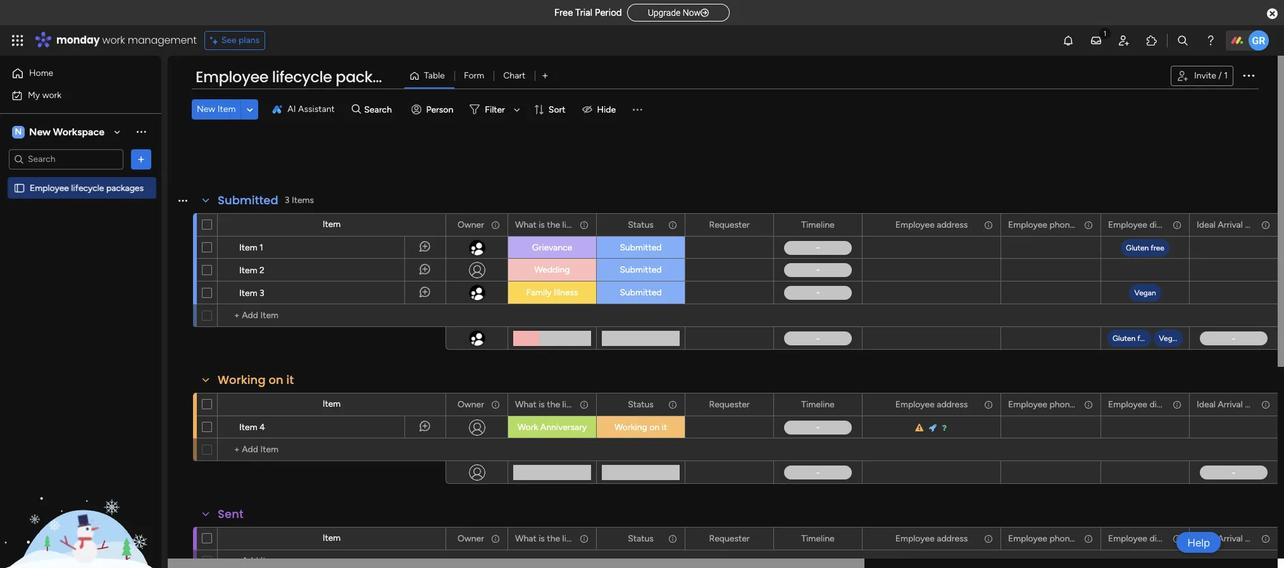 Task type: describe. For each thing, give the bounding box(es) containing it.
angle down image
[[247, 105, 253, 114]]

greg robinson image
[[1249, 30, 1269, 51]]

column information image for 2nd owner field from the bottom
[[491, 400, 501, 410]]

new for new item
[[197, 104, 215, 115]]

employee phone number for submitted
[[1009, 219, 1108, 230]]

filter
[[485, 104, 505, 115]]

event? for working on it
[[577, 399, 604, 410]]

3 timeline from the top
[[802, 533, 835, 544]]

person
[[426, 104, 453, 115]]

column information image for first owner field from the top
[[491, 220, 501, 230]]

column information image for employee dietary restriction field corresponding to sent
[[1173, 534, 1183, 544]]

rocket image
[[929, 424, 938, 432]]

0 horizontal spatial 1
[[260, 242, 263, 253]]

see plans button
[[204, 31, 265, 50]]

inbox image
[[1090, 34, 1103, 47]]

0 vertical spatial gluten free
[[1126, 244, 1165, 253]]

1 vertical spatial working
[[615, 422, 647, 433]]

1 status field from the top
[[625, 218, 657, 232]]

sort
[[549, 104, 566, 115]]

column information image for 1st "what is the life event?" field from the bottom of the page
[[579, 534, 589, 544]]

1 owner field from the top
[[455, 218, 487, 232]]

my work button
[[8, 85, 136, 105]]

column information image for third ideal arrival date field from the top
[[1261, 534, 1271, 544]]

employee dietary restriction field for sent
[[1105, 532, 1220, 546]]

is for submitted
[[539, 219, 545, 230]]

employee for first 'employee address' field from the bottom of the page
[[896, 533, 935, 544]]

warning image
[[916, 424, 925, 432]]

upgrade
[[648, 8, 681, 18]]

what for working on it
[[515, 399, 537, 410]]

1 vertical spatial gluten
[[1113, 334, 1136, 343]]

address for working on it
[[937, 399, 968, 410]]

0 horizontal spatial vegan
[[1135, 289, 1156, 298]]

Search in workspace field
[[27, 152, 106, 167]]

employee dietary restriction for submitted
[[1109, 219, 1220, 230]]

2
[[260, 265, 265, 276]]

employee for 'employee address' field related to working on it
[[896, 399, 935, 410]]

see
[[221, 35, 237, 46]]

2 status field from the top
[[625, 398, 657, 412]]

employee lifecycle packages inside the employee lifecycle packages list box
[[30, 183, 144, 193]]

Sent field
[[215, 506, 247, 523]]

lottie animation element
[[0, 441, 161, 569]]

employee phone number field for working on it
[[1005, 398, 1108, 412]]

filter button
[[465, 99, 525, 120]]

wedding
[[535, 265, 570, 275]]

1 owner from the top
[[458, 219, 484, 230]]

3 status from the top
[[628, 533, 654, 544]]

2 owner from the top
[[458, 399, 484, 410]]

dietary for sent
[[1150, 533, 1178, 544]]

what for submitted
[[515, 219, 537, 230]]

3 phone from the top
[[1050, 533, 1075, 544]]

Submitted field
[[215, 192, 282, 209]]

invite members image
[[1118, 34, 1131, 47]]

dapulse rightstroke image
[[701, 8, 709, 18]]

lifecycle inside field
[[272, 66, 332, 87]]

workspace
[[53, 126, 104, 138]]

column information image for 2nd ideal arrival date field from the top of the page
[[1261, 400, 1271, 410]]

phone for submitted
[[1050, 219, 1075, 230]]

dietary for submitted
[[1150, 219, 1178, 230]]

select product image
[[11, 34, 24, 47]]

arrival for column information icon related to 2nd ideal arrival date field from the top of the page
[[1218, 399, 1243, 410]]

column information image for 1st status field from the bottom of the page
[[668, 534, 678, 544]]

options image for submitted 'employee address' field
[[983, 214, 992, 236]]

employee for employee phone number field corresponding to working on it
[[1009, 399, 1048, 410]]

employee for employee dietary restriction field corresponding to sent
[[1109, 533, 1148, 544]]

column information image for 'employee address' field related to working on it
[[984, 400, 994, 410]]

plans
[[239, 35, 260, 46]]

3 what is the life event? field from the top
[[512, 532, 604, 546]]

assistant
[[298, 104, 335, 115]]

employee address for working on it
[[896, 399, 968, 410]]

2 dietary from the top
[[1150, 399, 1178, 410]]

1 vertical spatial free
[[1138, 334, 1151, 343]]

table button
[[405, 66, 455, 86]]

column information image for employee phone number field corresponding to working on it
[[1084, 400, 1094, 410]]

column information image for "what is the life event?" field associated with working on it
[[579, 400, 589, 410]]

3 what is the life event? from the top
[[515, 533, 604, 544]]

options image for 2nd status field from the bottom
[[667, 394, 676, 416]]

column information image for 1st owner field from the bottom of the page
[[491, 534, 501, 544]]

item 3
[[239, 288, 264, 299]]

employee address for submitted
[[896, 219, 968, 230]]

/
[[1219, 70, 1222, 81]]

help
[[1188, 537, 1211, 549]]

table
[[424, 70, 445, 81]]

requester field for sent
[[706, 532, 753, 546]]

1 vertical spatial gluten free
[[1113, 334, 1151, 343]]

ideal for 2nd ideal arrival date field from the top of the page
[[1197, 399, 1216, 410]]

home
[[29, 68, 53, 79]]

invite / 1 button
[[1171, 66, 1234, 86]]

4
[[260, 422, 265, 433]]

number for working on it
[[1077, 399, 1108, 410]]

what is the life event? for submitted
[[515, 219, 604, 230]]

sent
[[218, 506, 244, 522]]

chart
[[503, 70, 526, 81]]

3 arrival from the top
[[1218, 533, 1243, 544]]

workspace image
[[12, 125, 25, 139]]

add view image
[[543, 71, 548, 81]]

item 4
[[239, 422, 265, 433]]

what is the life event? for working on it
[[515, 399, 604, 410]]

employee phone number for working on it
[[1009, 399, 1108, 410]]

column information image for 2nd status field from the bottom
[[668, 400, 678, 410]]

what is the life event? field for working on it
[[512, 398, 604, 412]]

period
[[595, 7, 622, 18]]

employee for employee dietary restriction field for submitted
[[1109, 219, 1148, 230]]

person button
[[406, 99, 461, 120]]

workspace options image
[[135, 126, 148, 138]]

n
[[15, 126, 22, 137]]

employee address field for submitted
[[893, 218, 971, 232]]

the for submitted
[[547, 219, 560, 230]]

upgrade now link
[[627, 4, 730, 21]]

invite / 1
[[1195, 70, 1228, 81]]

the for working on it
[[547, 399, 560, 410]]

item 1
[[239, 242, 263, 253]]

3 employee address field from the top
[[893, 532, 971, 546]]

2 employee dietary restriction field from the top
[[1105, 398, 1220, 412]]

restriction for submitted
[[1180, 219, 1220, 230]]

lifecycle inside list box
[[71, 183, 104, 193]]

free trial period
[[555, 7, 622, 18]]

1 horizontal spatial working on it
[[615, 422, 667, 433]]

on inside working on it field
[[269, 372, 284, 388]]

what is the life event? field for submitted
[[512, 218, 604, 232]]

column information image for employee dietary restriction field for submitted
[[1173, 220, 1183, 230]]

hide
[[597, 104, 616, 115]]

employee for 2nd employee dietary restriction field from the top
[[1109, 399, 1148, 410]]

0 vertical spatial gluten
[[1126, 244, 1149, 253]]

now
[[683, 8, 701, 18]]

menu image
[[631, 103, 644, 116]]

monday work management
[[56, 33, 197, 47]]

1 vertical spatial vegan
[[1159, 334, 1181, 343]]

3 owner field from the top
[[455, 532, 487, 546]]

1 vertical spatial on
[[650, 422, 660, 433]]

family illness
[[526, 287, 578, 298]]



Task type: locate. For each thing, give the bounding box(es) containing it.
arrival
[[1218, 219, 1243, 230], [1218, 399, 1243, 410], [1218, 533, 1243, 544]]

0 vertical spatial ideal
[[1197, 219, 1216, 230]]

dapulse close image
[[1268, 8, 1278, 20]]

options image for 1st "what is the life event?" field from the bottom of the page
[[579, 528, 588, 550]]

chart button
[[494, 66, 535, 86]]

1 address from the top
[[937, 219, 968, 230]]

employee inside list box
[[30, 183, 69, 193]]

options image for first owner field from the top
[[490, 214, 499, 236]]

work right monday
[[102, 33, 125, 47]]

work
[[102, 33, 125, 47], [42, 90, 61, 100]]

2 vertical spatial what is the life event?
[[515, 533, 604, 544]]

requester for working on it
[[709, 399, 750, 410]]

1 employee dietary restriction from the top
[[1109, 219, 1220, 230]]

1 event? from the top
[[577, 219, 604, 230]]

column information image for first 'employee address' field from the bottom of the page
[[984, 534, 994, 544]]

2 employee phone number from the top
[[1009, 399, 1108, 410]]

column information image for submitted's "what is the life event?" field
[[579, 220, 589, 230]]

1 vertical spatial address
[[937, 399, 968, 410]]

2 vertical spatial life
[[563, 533, 575, 544]]

new inside workspace selection element
[[29, 126, 51, 138]]

0 vertical spatial employee dietary restriction field
[[1105, 218, 1220, 232]]

1 vertical spatial lifecycle
[[71, 183, 104, 193]]

submitted
[[218, 192, 278, 208], [620, 242, 662, 253], [620, 265, 662, 275], [620, 287, 662, 298]]

3 employee dietary restriction field from the top
[[1105, 532, 1220, 546]]

2 arrival from the top
[[1218, 399, 1243, 410]]

new inside button
[[197, 104, 215, 115]]

new
[[197, 104, 215, 115], [29, 126, 51, 138]]

employee lifecycle packages
[[196, 66, 409, 87], [30, 183, 144, 193]]

employee address
[[896, 219, 968, 230], [896, 399, 968, 410], [896, 533, 968, 544]]

2 life from the top
[[563, 399, 575, 410]]

Timeline field
[[799, 218, 838, 232], [799, 398, 838, 412], [799, 532, 838, 546]]

options image
[[1242, 68, 1257, 83], [490, 214, 499, 236], [579, 214, 588, 236], [756, 214, 765, 236], [983, 214, 992, 236], [1083, 214, 1092, 236], [667, 394, 676, 416], [756, 394, 765, 416], [1083, 394, 1092, 416], [579, 528, 588, 550], [667, 528, 676, 550], [756, 528, 765, 550], [983, 528, 992, 550], [1083, 528, 1092, 550]]

3 address from the top
[[937, 533, 968, 544]]

working
[[218, 372, 266, 388], [615, 422, 647, 433]]

new right the n
[[29, 126, 51, 138]]

What is the life event? field
[[512, 218, 604, 232], [512, 398, 604, 412], [512, 532, 604, 546]]

Ideal Arrival Date field
[[1194, 218, 1264, 232], [1194, 398, 1264, 412], [1194, 532, 1264, 546]]

2 vertical spatial owner
[[458, 533, 484, 544]]

family
[[526, 287, 552, 298]]

employee lifecycle packages list box
[[0, 175, 161, 370]]

2 vertical spatial number
[[1077, 533, 1108, 544]]

owner
[[458, 219, 484, 230], [458, 399, 484, 410], [458, 533, 484, 544]]

my work
[[28, 90, 61, 100]]

free
[[1151, 244, 1165, 253], [1138, 334, 1151, 343]]

0 vertical spatial ideal arrival date
[[1197, 219, 1264, 230]]

2 employee address from the top
[[896, 399, 968, 410]]

Search field
[[361, 101, 399, 118]]

0 vertical spatial status field
[[625, 218, 657, 232]]

my
[[28, 90, 40, 100]]

2 what is the life event? field from the top
[[512, 398, 604, 412]]

2 restriction from the top
[[1180, 399, 1220, 410]]

it inside field
[[287, 372, 294, 388]]

ideal arrival date
[[1197, 219, 1264, 230], [1197, 399, 1264, 410], [1197, 533, 1264, 544]]

1 image
[[1100, 26, 1111, 40]]

ideal arrival date for 2nd ideal arrival date field from the top of the page
[[1197, 399, 1264, 410]]

packages inside list box
[[106, 183, 144, 193]]

employee
[[196, 66, 268, 87], [30, 183, 69, 193], [896, 219, 935, 230], [1009, 219, 1048, 230], [1109, 219, 1148, 230], [896, 399, 935, 410], [1009, 399, 1048, 410], [1109, 399, 1148, 410], [896, 533, 935, 544], [1009, 533, 1048, 544], [1109, 533, 1148, 544]]

employee for submitted 'employee address' field
[[896, 219, 935, 230]]

form
[[464, 70, 484, 81]]

3 dietary from the top
[[1150, 533, 1178, 544]]

2 vertical spatial restriction
[[1180, 533, 1220, 544]]

1 vertical spatial new
[[29, 126, 51, 138]]

1 employee address field from the top
[[893, 218, 971, 232]]

new left angle down image
[[197, 104, 215, 115]]

1 vertical spatial employee lifecycle packages
[[30, 183, 144, 193]]

phone
[[1050, 219, 1075, 230], [1050, 399, 1075, 410], [1050, 533, 1075, 544]]

1 date from the top
[[1245, 219, 1264, 230]]

work for my
[[42, 90, 61, 100]]

phone for working on it
[[1050, 399, 1075, 410]]

public board image
[[13, 182, 25, 194]]

3 life from the top
[[563, 533, 575, 544]]

column information image for 2nd employee dietary restriction field from the top
[[1173, 400, 1183, 410]]

arrow down image
[[510, 102, 525, 117]]

Status field
[[625, 218, 657, 232], [625, 398, 657, 412], [625, 532, 657, 546]]

date for column information icon related to 2nd ideal arrival date field from the top of the page
[[1245, 399, 1264, 410]]

1 employee dietary restriction field from the top
[[1105, 218, 1220, 232]]

employee dietary restriction for sent
[[1109, 533, 1220, 544]]

0 vertical spatial life
[[563, 219, 575, 230]]

1 vertical spatial employee address
[[896, 399, 968, 410]]

2 vertical spatial employee address
[[896, 533, 968, 544]]

2 ideal arrival date from the top
[[1197, 399, 1264, 410]]

what is the life event?
[[515, 219, 604, 230], [515, 399, 604, 410], [515, 533, 604, 544]]

0 vertical spatial new
[[197, 104, 215, 115]]

1 vertical spatial the
[[547, 399, 560, 410]]

help image
[[1205, 34, 1217, 47]]

1 up 2
[[260, 242, 263, 253]]

3 requester field from the top
[[706, 532, 753, 546]]

what
[[515, 219, 537, 230], [515, 399, 537, 410], [515, 533, 537, 544]]

1 requester from the top
[[709, 219, 750, 230]]

item
[[218, 104, 236, 115], [323, 219, 341, 230], [239, 242, 257, 253], [239, 265, 257, 276], [239, 288, 257, 299], [323, 399, 341, 410], [239, 422, 257, 433], [323, 533, 341, 544]]

employee address field for working on it
[[893, 398, 971, 412]]

1 vertical spatial what
[[515, 399, 537, 410]]

2 timeline field from the top
[[799, 398, 838, 412]]

2 owner field from the top
[[455, 398, 487, 412]]

3 owner from the top
[[458, 533, 484, 544]]

0 vertical spatial employee phone number
[[1009, 219, 1108, 230]]

3 employee dietary restriction from the top
[[1109, 533, 1220, 544]]

lifecycle
[[272, 66, 332, 87], [71, 183, 104, 193]]

restriction for sent
[[1180, 533, 1220, 544]]

employee dietary restriction
[[1109, 219, 1220, 230], [1109, 399, 1220, 410], [1109, 533, 1220, 544]]

2 vertical spatial requester field
[[706, 532, 753, 546]]

0 vertical spatial timeline field
[[799, 218, 838, 232]]

event?
[[577, 219, 604, 230], [577, 399, 604, 410], [577, 533, 604, 544]]

work
[[518, 422, 538, 433]]

0 vertical spatial work
[[102, 33, 125, 47]]

2 what is the life event? from the top
[[515, 399, 604, 410]]

event? for submitted
[[577, 219, 604, 230]]

2 timeline from the top
[[802, 399, 835, 410]]

1 vertical spatial work
[[42, 90, 61, 100]]

1 horizontal spatial vegan
[[1159, 334, 1181, 343]]

1 vertical spatial ideal arrival date
[[1197, 399, 1264, 410]]

options image for first 'employee address' field from the bottom of the page
[[983, 528, 992, 550]]

work anniversary
[[518, 422, 587, 433]]

employee for first employee phone number field from the bottom
[[1009, 533, 1048, 544]]

lottie animation image
[[0, 441, 161, 569]]

address
[[937, 219, 968, 230], [937, 399, 968, 410], [937, 533, 968, 544]]

workspace selection element
[[12, 124, 106, 140]]

employee lifecycle packages inside employee lifecycle packages field
[[196, 66, 409, 87]]

number
[[1077, 219, 1108, 230], [1077, 399, 1108, 410], [1077, 533, 1108, 544]]

2 number from the top
[[1077, 399, 1108, 410]]

3 what from the top
[[515, 533, 537, 544]]

3 timeline field from the top
[[799, 532, 838, 546]]

work for monday
[[102, 33, 125, 47]]

new item button
[[192, 99, 241, 120]]

options image for 1st status field from the bottom of the page
[[667, 528, 676, 550]]

0 vertical spatial packages
[[336, 66, 409, 87]]

1 number from the top
[[1077, 219, 1108, 230]]

monday
[[56, 33, 100, 47]]

ideal for first ideal arrival date field from the top
[[1197, 219, 1216, 230]]

1 employee address from the top
[[896, 219, 968, 230]]

apps image
[[1146, 34, 1159, 47]]

1 vertical spatial what is the life event? field
[[512, 398, 604, 412]]

2 vertical spatial timeline
[[802, 533, 835, 544]]

gluten
[[1126, 244, 1149, 253], [1113, 334, 1136, 343]]

1 vertical spatial owner
[[458, 399, 484, 410]]

Employee address field
[[893, 218, 971, 232], [893, 398, 971, 412], [893, 532, 971, 546]]

1 vertical spatial 1
[[260, 242, 263, 253]]

2 requester field from the top
[[706, 398, 753, 412]]

ai logo image
[[272, 104, 283, 115]]

2 ideal from the top
[[1197, 399, 1216, 410]]

invite
[[1195, 70, 1217, 81]]

v2 search image
[[352, 102, 361, 117]]

0 vertical spatial employee address field
[[893, 218, 971, 232]]

1 vertical spatial employee phone number
[[1009, 399, 1108, 410]]

dietary
[[1150, 219, 1178, 230], [1150, 399, 1178, 410], [1150, 533, 1178, 544]]

2 vertical spatial ideal
[[1197, 533, 1216, 544]]

1 ideal arrival date from the top
[[1197, 219, 1264, 230]]

ideal for third ideal arrival date field from the top
[[1197, 533, 1216, 544]]

requester for sent
[[709, 533, 750, 544]]

+ Add Item text field
[[224, 308, 440, 324], [224, 443, 440, 458]]

work inside my work button
[[42, 90, 61, 100]]

1 vertical spatial dietary
[[1150, 399, 1178, 410]]

help button
[[1177, 532, 1221, 553]]

employee phone number
[[1009, 219, 1108, 230], [1009, 399, 1108, 410], [1009, 533, 1108, 544]]

1 what from the top
[[515, 219, 537, 230]]

date
[[1245, 219, 1264, 230], [1245, 399, 1264, 410], [1245, 533, 1264, 544]]

ideal arrival date for first ideal arrival date field from the top
[[1197, 219, 1264, 230]]

illness
[[554, 287, 578, 298]]

3 number from the top
[[1077, 533, 1108, 544]]

1 vertical spatial status
[[628, 399, 654, 410]]

anniversary
[[540, 422, 587, 433]]

2 vertical spatial the
[[547, 533, 560, 544]]

1 vertical spatial date
[[1245, 399, 1264, 410]]

work right my
[[42, 90, 61, 100]]

2 vertical spatial address
[[937, 533, 968, 544]]

1 vertical spatial employee phone number field
[[1005, 398, 1108, 412]]

column information image for 1st status field from the top
[[668, 220, 678, 230]]

submitted inside field
[[218, 192, 278, 208]]

3 requester from the top
[[709, 533, 750, 544]]

address for submitted
[[937, 219, 968, 230]]

packages inside field
[[336, 66, 409, 87]]

0 vertical spatial what is the life event? field
[[512, 218, 604, 232]]

0 vertical spatial free
[[1151, 244, 1165, 253]]

1 vertical spatial restriction
[[1180, 399, 1220, 410]]

2 vertical spatial ideal arrival date
[[1197, 533, 1264, 544]]

options image for first employee phone number field from the bottom
[[1083, 528, 1092, 550]]

2 employee phone number field from the top
[[1005, 398, 1108, 412]]

2 date from the top
[[1245, 399, 1264, 410]]

option
[[0, 177, 161, 179]]

1 vertical spatial number
[[1077, 399, 1108, 410]]

1 inside button
[[1225, 70, 1228, 81]]

options image for employee phone number field corresponding to working on it
[[1083, 394, 1092, 416]]

restriction
[[1180, 219, 1220, 230], [1180, 399, 1220, 410], [1180, 533, 1220, 544]]

1 vertical spatial arrival
[[1218, 399, 1243, 410]]

1 vertical spatial packages
[[106, 183, 144, 193]]

1 vertical spatial employee dietary restriction field
[[1105, 398, 1220, 412]]

sort button
[[529, 99, 573, 120]]

1 right /
[[1225, 70, 1228, 81]]

2 status from the top
[[628, 399, 654, 410]]

grievance
[[532, 242, 572, 253]]

0 horizontal spatial new
[[29, 126, 51, 138]]

2 + add item text field from the top
[[224, 443, 440, 458]]

1 vertical spatial ideal
[[1197, 399, 1216, 410]]

0 horizontal spatial on
[[269, 372, 284, 388]]

3
[[260, 288, 264, 299]]

1 vertical spatial requester
[[709, 399, 750, 410]]

ideal arrival date for third ideal arrival date field from the top
[[1197, 533, 1264, 544]]

2 the from the top
[[547, 399, 560, 410]]

search everything image
[[1177, 34, 1190, 47]]

1 what is the life event? from the top
[[515, 219, 604, 230]]

column information image for submitted 'employee address' field
[[984, 220, 994, 230]]

new item
[[197, 104, 236, 115]]

1 + add item text field from the top
[[224, 308, 440, 324]]

1 vertical spatial it
[[662, 422, 667, 433]]

options image for employee phone number field related to submitted
[[1083, 214, 1092, 236]]

3 date from the top
[[1245, 533, 1264, 544]]

1 vertical spatial employee dietary restriction
[[1109, 399, 1220, 410]]

2 is from the top
[[539, 399, 545, 410]]

question image
[[942, 424, 948, 432]]

working inside field
[[218, 372, 266, 388]]

3 employee phone number field from the top
[[1005, 532, 1108, 546]]

3 employee phone number from the top
[[1009, 533, 1108, 544]]

1 what is the life event? field from the top
[[512, 218, 604, 232]]

date for column information icon corresponding to first ideal arrival date field from the top
[[1245, 219, 1264, 230]]

ai
[[288, 104, 296, 115]]

2 vertical spatial what
[[515, 533, 537, 544]]

2 vertical spatial dietary
[[1150, 533, 1178, 544]]

3 ideal arrival date from the top
[[1197, 533, 1264, 544]]

0 vertical spatial number
[[1077, 219, 1108, 230]]

item 2
[[239, 265, 265, 276]]

0 vertical spatial vegan
[[1135, 289, 1156, 298]]

packages down workspace options image
[[106, 183, 144, 193]]

vegan
[[1135, 289, 1156, 298], [1159, 334, 1181, 343]]

1 employee phone number field from the top
[[1005, 218, 1108, 232]]

employee for employee lifecycle packages field
[[196, 66, 268, 87]]

ideal
[[1197, 219, 1216, 230], [1197, 399, 1216, 410], [1197, 533, 1216, 544]]

1 employee phone number from the top
[[1009, 219, 1108, 230]]

1 life from the top
[[563, 219, 575, 230]]

0 vertical spatial employee dietary restriction
[[1109, 219, 1220, 230]]

0 vertical spatial dietary
[[1150, 219, 1178, 230]]

requester
[[709, 219, 750, 230], [709, 399, 750, 410], [709, 533, 750, 544]]

2 employee address field from the top
[[893, 398, 971, 412]]

life for working on it
[[563, 399, 575, 410]]

3 restriction from the top
[[1180, 533, 1220, 544]]

1 status from the top
[[628, 219, 654, 230]]

home button
[[8, 63, 136, 84]]

is
[[539, 219, 545, 230], [539, 399, 545, 410], [539, 533, 545, 544]]

1 vertical spatial + add item text field
[[224, 443, 440, 458]]

1 timeline from the top
[[802, 219, 835, 230]]

0 vertical spatial working on it
[[218, 372, 294, 388]]

free
[[555, 7, 573, 18]]

1 vertical spatial employee address field
[[893, 398, 971, 412]]

2 what from the top
[[515, 399, 537, 410]]

0 vertical spatial ideal arrival date field
[[1194, 218, 1264, 232]]

0 horizontal spatial packages
[[106, 183, 144, 193]]

0 vertical spatial lifecycle
[[272, 66, 332, 87]]

3 the from the top
[[547, 533, 560, 544]]

gluten free
[[1126, 244, 1165, 253], [1113, 334, 1151, 343]]

on
[[269, 372, 284, 388], [650, 422, 660, 433]]

options image
[[135, 153, 148, 166], [667, 214, 676, 236], [1261, 214, 1269, 236], [1172, 215, 1181, 236], [490, 394, 499, 416], [579, 394, 588, 416], [983, 394, 992, 416], [1261, 394, 1269, 416], [1172, 394, 1181, 415], [490, 528, 499, 550], [1261, 528, 1269, 550], [1172, 529, 1181, 550]]

1 horizontal spatial it
[[662, 422, 667, 433]]

new for new workspace
[[29, 126, 51, 138]]

arrival for column information icon corresponding to first ideal arrival date field from the top
[[1218, 219, 1243, 230]]

3 ideal arrival date field from the top
[[1194, 532, 1264, 546]]

0 vertical spatial event?
[[577, 219, 604, 230]]

0 horizontal spatial employee lifecycle packages
[[30, 183, 144, 193]]

it
[[287, 372, 294, 388], [662, 422, 667, 433]]

upgrade now
[[648, 8, 701, 18]]

1 phone from the top
[[1050, 219, 1075, 230]]

notifications image
[[1062, 34, 1075, 47]]

2 vertical spatial phone
[[1050, 533, 1075, 544]]

lifecycle up ai assistant "button"
[[272, 66, 332, 87]]

Employee dietary restriction field
[[1105, 218, 1220, 232], [1105, 398, 1220, 412], [1105, 532, 1220, 546]]

3 status field from the top
[[625, 532, 657, 546]]

1 requester field from the top
[[706, 218, 753, 232]]

Owner field
[[455, 218, 487, 232], [455, 398, 487, 412], [455, 532, 487, 546]]

see plans
[[221, 35, 260, 46]]

requester field for working on it
[[706, 398, 753, 412]]

1 ideal arrival date field from the top
[[1194, 218, 1264, 232]]

0 vertical spatial employee lifecycle packages
[[196, 66, 409, 87]]

3 is from the top
[[539, 533, 545, 544]]

3 event? from the top
[[577, 533, 604, 544]]

1 vertical spatial ideal arrival date field
[[1194, 398, 1264, 412]]

1 dietary from the top
[[1150, 219, 1178, 230]]

2 vertical spatial arrival
[[1218, 533, 1243, 544]]

0 vertical spatial on
[[269, 372, 284, 388]]

3 employee address from the top
[[896, 533, 968, 544]]

employee lifecycle packages up ai assistant "button"
[[196, 66, 409, 87]]

1 vertical spatial requester field
[[706, 398, 753, 412]]

employee phone number field for submitted
[[1005, 218, 1108, 232]]

1 arrival from the top
[[1218, 219, 1243, 230]]

column information image for employee phone number field related to submitted
[[1084, 220, 1094, 230]]

management
[[128, 33, 197, 47]]

employee lifecycle packages down search in workspace field
[[30, 183, 144, 193]]

employee dietary restriction field for submitted
[[1105, 218, 1220, 232]]

1 restriction from the top
[[1180, 219, 1220, 230]]

options image for submitted's "what is the life event?" field
[[579, 214, 588, 236]]

column information image
[[668, 220, 678, 230], [984, 400, 994, 410], [1173, 400, 1183, 410], [491, 534, 501, 544], [668, 534, 678, 544], [1084, 534, 1094, 544], [1261, 534, 1271, 544]]

hide button
[[577, 99, 624, 120]]

employee for employee phone number field related to submitted
[[1009, 219, 1048, 230]]

2 vertical spatial employee dietary restriction
[[1109, 533, 1220, 544]]

1 vertical spatial what is the life event?
[[515, 399, 604, 410]]

Requester field
[[706, 218, 753, 232], [706, 398, 753, 412], [706, 532, 753, 546]]

status
[[628, 219, 654, 230], [628, 399, 654, 410], [628, 533, 654, 544]]

2 address from the top
[[937, 399, 968, 410]]

1 vertical spatial is
[[539, 399, 545, 410]]

2 phone from the top
[[1050, 399, 1075, 410]]

ai assistant button
[[267, 99, 340, 120]]

0 vertical spatial what is the life event?
[[515, 219, 604, 230]]

3 ideal from the top
[[1197, 533, 1216, 544]]

Employee lifecycle packages field
[[192, 66, 409, 88]]

column information image for first employee phone number field from the bottom
[[1084, 534, 1094, 544]]

0 horizontal spatial working
[[218, 372, 266, 388]]

lifecycle down search in workspace field
[[71, 183, 104, 193]]

number for submitted
[[1077, 219, 1108, 230]]

column information image for first ideal arrival date field from the top
[[1261, 220, 1271, 230]]

life
[[563, 219, 575, 230], [563, 399, 575, 410], [563, 533, 575, 544]]

2 employee dietary restriction from the top
[[1109, 399, 1220, 410]]

Working on it field
[[215, 372, 297, 389]]

1 ideal from the top
[[1197, 219, 1216, 230]]

1 vertical spatial owner field
[[455, 398, 487, 412]]

2 event? from the top
[[577, 399, 604, 410]]

1 horizontal spatial work
[[102, 33, 125, 47]]

2 vertical spatial timeline field
[[799, 532, 838, 546]]

new workspace
[[29, 126, 104, 138]]

1
[[1225, 70, 1228, 81], [260, 242, 263, 253]]

0 vertical spatial timeline
[[802, 219, 835, 230]]

packages
[[336, 66, 409, 87], [106, 183, 144, 193]]

0 vertical spatial restriction
[[1180, 219, 1220, 230]]

column information image
[[491, 220, 501, 230], [579, 220, 589, 230], [984, 220, 994, 230], [1084, 220, 1094, 230], [1173, 220, 1183, 230], [1261, 220, 1271, 230], [491, 400, 501, 410], [579, 400, 589, 410], [668, 400, 678, 410], [1084, 400, 1094, 410], [1261, 400, 1271, 410], [579, 534, 589, 544], [984, 534, 994, 544], [1173, 534, 1183, 544]]

2 ideal arrival date field from the top
[[1194, 398, 1264, 412]]

1 vertical spatial working on it
[[615, 422, 667, 433]]

0 vertical spatial what
[[515, 219, 537, 230]]

is for working on it
[[539, 399, 545, 410]]

1 timeline field from the top
[[799, 218, 838, 232]]

trial
[[576, 7, 593, 18]]

0 vertical spatial is
[[539, 219, 545, 230]]

ai assistant
[[288, 104, 335, 115]]

Employee phone number field
[[1005, 218, 1108, 232], [1005, 398, 1108, 412], [1005, 532, 1108, 546]]

working on it
[[218, 372, 294, 388], [615, 422, 667, 433]]

the
[[547, 219, 560, 230], [547, 399, 560, 410], [547, 533, 560, 544]]

0 horizontal spatial lifecycle
[[71, 183, 104, 193]]

1 vertical spatial timeline field
[[799, 398, 838, 412]]

1 the from the top
[[547, 219, 560, 230]]

working on it inside field
[[218, 372, 294, 388]]

2 requester from the top
[[709, 399, 750, 410]]

1 is from the top
[[539, 219, 545, 230]]

form button
[[455, 66, 494, 86]]

life for submitted
[[563, 219, 575, 230]]

packages up search field
[[336, 66, 409, 87]]

item inside button
[[218, 104, 236, 115]]

timeline
[[802, 219, 835, 230], [802, 399, 835, 410], [802, 533, 835, 544]]

1 horizontal spatial 1
[[1225, 70, 1228, 81]]

2 vertical spatial requester
[[709, 533, 750, 544]]

1 vertical spatial event?
[[577, 399, 604, 410]]



Task type: vqa. For each thing, say whether or not it's contained in the screenshot.
Employee dietary restriction field to the bottom
yes



